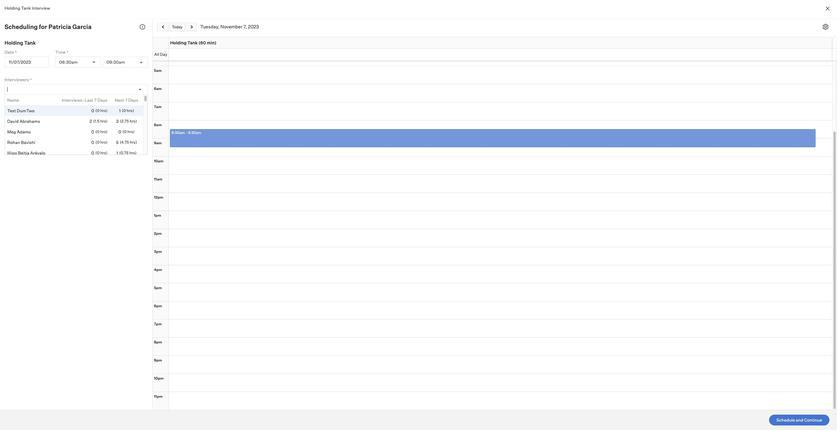 Task type: vqa. For each thing, say whether or not it's contained in the screenshot.
second Days from right
yes



Task type: describe. For each thing, give the bounding box(es) containing it.
1 (0.75 hrs)
[[116, 150, 137, 155]]

3pm
[[154, 249, 162, 254]]

0 for meg adams
[[91, 129, 94, 134]]

dumtwo
[[17, 108, 35, 113]]

0 for rohan bavishi
[[91, 140, 94, 145]]

adams
[[17, 129, 31, 134]]

interviewers
[[5, 77, 29, 82]]

7,
[[243, 24, 247, 30]]

date
[[5, 49, 14, 54]]

(0 for iñigo beitia arévalo
[[95, 150, 99, 155]]

6pm
[[154, 304, 162, 308]]

8:30am
[[171, 130, 185, 135]]

(0 for test dumtwo
[[95, 108, 99, 113]]

2 (1.5 hrs)
[[89, 118, 107, 124]]

holding for holding tank
[[5, 40, 23, 46]]

iñigo beitia arévalo
[[7, 150, 45, 155]]

scheduling for patricia garcia
[[5, 23, 92, 30]]

tag
[[49, 95, 55, 100]]

0 (0 hrs) for test dumtwo
[[91, 108, 107, 113]]

meg
[[7, 129, 16, 134]]

scheduling
[[5, 23, 38, 30]]

5am
[[154, 68, 162, 73]]

08:30am
[[59, 59, 78, 65]]

2023
[[248, 24, 259, 30]]

4pm
[[154, 267, 162, 272]]

1 7 from the left
[[94, 97, 97, 102]]

holding for holding tank interview
[[5, 5, 20, 11]]

and
[[796, 418, 803, 423]]

5
[[116, 140, 119, 145]]

candidate details image
[[139, 24, 146, 30]]

10pm
[[154, 376, 164, 381]]

hrs) inside 1 (0.75 hrs)
[[129, 150, 137, 155]]

schedule and continue
[[777, 418, 822, 423]]

3 (2.75 hrs)
[[116, 118, 137, 124]]

2 days from the left
[[128, 97, 138, 102]]

day
[[160, 52, 167, 57]]

3
[[116, 118, 119, 124]]

0 (0 hrs) down 3 (2.75 hrs)
[[118, 129, 135, 134]]

interviews:
[[62, 97, 84, 102]]

select
[[5, 95, 17, 100]]

select interviewers by tag
[[5, 95, 55, 100]]

9pm
[[154, 358, 162, 362]]

next 7 days
[[115, 97, 138, 102]]

rohan
[[7, 140, 20, 145]]

holding tank (60 min)
[[170, 40, 216, 45]]

0 (0 hrs) for meg adams
[[91, 129, 107, 134]]

david abrahams
[[7, 118, 40, 124]]

0 (0 hrs) for iñigo beitia arévalo
[[91, 150, 107, 155]]

1 for iñigo beitia arévalo
[[116, 150, 118, 155]]

9am
[[154, 141, 162, 145]]

tuesday, november 7, 2023
[[200, 24, 259, 30]]

test
[[7, 108, 16, 113]]

8:30am - 9:30am
[[171, 130, 201, 135]]

november
[[220, 24, 242, 30]]

tank for holding tank interview
[[21, 5, 31, 11]]

next
[[115, 97, 124, 102]]

today
[[172, 25, 182, 29]]

select interviewers by tag link
[[5, 95, 55, 100]]

2
[[89, 118, 92, 124]]

09:30am
[[107, 60, 125, 65]]

tuesday,
[[200, 24, 219, 30]]

(0 inside 1 (0 hrs)
[[122, 108, 126, 113]]

row group containing name
[[5, 95, 143, 430]]

2 7 from the left
[[125, 97, 127, 102]]

close image
[[824, 5, 831, 12]]

holding down today button
[[170, 40, 187, 45]]

schedule and continue button
[[769, 415, 830, 426]]

holding tank
[[5, 40, 36, 46]]

1pm
[[154, 213, 161, 218]]

last
[[85, 97, 93, 102]]

settings image
[[823, 24, 829, 30]]



Task type: locate. For each thing, give the bounding box(es) containing it.
1 (0 hrs)
[[119, 108, 134, 113]]

hrs) right (4.75
[[130, 140, 137, 144]]

time
[[55, 49, 65, 54]]

0 (0 hrs) up 2 (1.5 hrs)
[[91, 108, 107, 113]]

(1.5
[[93, 118, 99, 123]]

all day
[[154, 52, 167, 57]]

0 (0 hrs) down 2 (1.5 hrs)
[[91, 129, 107, 134]]

holding up date at the top
[[5, 40, 23, 46]]

0 for test dumtwo
[[91, 108, 94, 113]]

1 down next
[[119, 108, 121, 113]]

iñigo
[[7, 150, 17, 155]]

(0 left 5
[[95, 140, 99, 144]]

(4.75
[[120, 140, 129, 144]]

tank for holding tank
[[24, 40, 36, 46]]

hrs) right (2.75
[[130, 118, 137, 123]]

rohan bavishi
[[7, 140, 35, 145]]

tank for holding tank (60 min)
[[187, 40, 198, 45]]

9:30am
[[188, 130, 201, 135]]

(2.75
[[120, 118, 129, 123]]

8pm
[[154, 340, 162, 344]]

(0 down 2 (1.5 hrs)
[[95, 129, 99, 134]]

days up 1 (0 hrs)
[[128, 97, 138, 102]]

continue
[[804, 418, 822, 423]]

bavishi
[[21, 140, 35, 145]]

7 right the last
[[94, 97, 97, 102]]

tank left interview
[[21, 5, 31, 11]]

schedule
[[777, 418, 795, 423]]

interviews: last 7 days
[[62, 97, 107, 102]]

beitia
[[18, 150, 29, 155]]

garcia
[[72, 23, 92, 30]]

all
[[154, 52, 159, 57]]

hrs) right (1.5
[[100, 118, 107, 123]]

test dumtwo
[[7, 108, 35, 113]]

8:30am - 9:30am link
[[170, 129, 816, 147]]

None field
[[7, 84, 9, 94]]

0 horizontal spatial 7
[[94, 97, 97, 102]]

5 (4.75 hrs)
[[116, 140, 137, 145]]

0 (0 hrs)
[[91, 108, 107, 113], [91, 129, 107, 134], [118, 129, 135, 134], [91, 140, 107, 145], [91, 150, 107, 155]]

arévalo
[[30, 150, 45, 155]]

6am
[[154, 86, 162, 91]]

today button
[[169, 23, 185, 31]]

12pm
[[154, 195, 163, 199]]

1 horizontal spatial 1
[[119, 108, 121, 113]]

hrs) inside 5 (4.75 hrs)
[[130, 140, 137, 144]]

hrs) up 2 (1.5 hrs)
[[100, 108, 107, 113]]

hrs)
[[100, 108, 107, 113], [127, 108, 134, 113], [100, 118, 107, 123], [130, 118, 137, 123], [100, 129, 107, 134], [127, 129, 135, 134], [100, 140, 107, 144], [130, 140, 137, 144], [100, 150, 107, 155], [129, 150, 137, 155]]

0 (0 hrs) for rohan bavishi
[[91, 140, 107, 145]]

(0
[[95, 108, 99, 113], [122, 108, 126, 113], [95, 129, 99, 134], [122, 129, 127, 134], [95, 140, 99, 144], [95, 150, 99, 155]]

11/07/2023
[[9, 59, 31, 65]]

(0 for meg adams
[[95, 129, 99, 134]]

tank down scheduling
[[24, 40, 36, 46]]

patricia
[[48, 23, 71, 30]]

hrs) left 5
[[100, 140, 107, 144]]

7
[[94, 97, 97, 102], [125, 97, 127, 102]]

hrs) right (0.75
[[129, 150, 137, 155]]

days right the last
[[98, 97, 107, 102]]

(0 up (2.75
[[122, 108, 126, 113]]

for
[[39, 23, 47, 30]]

1
[[119, 108, 121, 113], [116, 150, 118, 155]]

tank left (60
[[187, 40, 198, 45]]

tank
[[21, 5, 31, 11], [24, 40, 36, 46], [187, 40, 198, 45]]

by
[[43, 95, 48, 100]]

meg adams
[[7, 129, 31, 134]]

0 vertical spatial 1
[[119, 108, 121, 113]]

hrs) down 2 (1.5 hrs)
[[100, 129, 107, 134]]

row group
[[5, 95, 143, 430]]

1 left (0.75
[[116, 150, 118, 155]]

right single arrow image
[[189, 25, 194, 29]]

1 for test dumtwo
[[119, 108, 121, 113]]

(60
[[199, 40, 206, 45]]

(0 up (4.75
[[122, 129, 127, 134]]

name
[[7, 97, 19, 102]]

0 for iñigo beitia arévalo
[[91, 150, 94, 155]]

5pm
[[154, 285, 162, 290]]

(0 left (0.75
[[95, 150, 99, 155]]

1 horizontal spatial 7
[[125, 97, 127, 102]]

11pm
[[154, 394, 163, 399]]

holding
[[5, 5, 20, 11], [5, 40, 23, 46], [170, 40, 187, 45]]

1 days from the left
[[98, 97, 107, 102]]

min)
[[207, 40, 216, 45]]

hrs) down next 7 days
[[127, 108, 134, 113]]

days
[[98, 97, 107, 102], [128, 97, 138, 102]]

interviewers
[[18, 95, 42, 100]]

0 horizontal spatial days
[[98, 97, 107, 102]]

0 (0 hrs) left 5
[[91, 140, 107, 145]]

0
[[91, 108, 94, 113], [91, 129, 94, 134], [118, 129, 121, 134], [91, 140, 94, 145], [91, 150, 94, 155]]

hrs) inside 1 (0 hrs)
[[127, 108, 134, 113]]

(0 for rohan bavishi
[[95, 140, 99, 144]]

-
[[186, 130, 187, 135]]

left single arrow image
[[161, 25, 165, 29]]

11am
[[154, 177, 162, 181]]

hrs) inside 3 (2.75 hrs)
[[130, 118, 137, 123]]

hrs) left (0.75
[[100, 150, 107, 155]]

7pm
[[154, 322, 162, 326]]

interview
[[32, 5, 50, 11]]

0 horizontal spatial 1
[[116, 150, 118, 155]]

holding up scheduling
[[5, 5, 20, 11]]

10am
[[154, 159, 163, 163]]

hrs) down 3 (2.75 hrs)
[[127, 129, 135, 134]]

2pm
[[154, 231, 162, 236]]

hrs) inside 2 (1.5 hrs)
[[100, 118, 107, 123]]

(0.75
[[119, 150, 129, 155]]

1 horizontal spatial days
[[128, 97, 138, 102]]

8am
[[154, 122, 162, 127]]

1 vertical spatial 1
[[116, 150, 118, 155]]

0 (0 hrs) left (0.75
[[91, 150, 107, 155]]

(0 up (1.5
[[95, 108, 99, 113]]

david
[[7, 118, 19, 124]]

abrahams
[[20, 118, 40, 124]]

7 right next
[[125, 97, 127, 102]]

holding tank interview
[[5, 5, 50, 11]]

7am
[[154, 104, 162, 109]]



